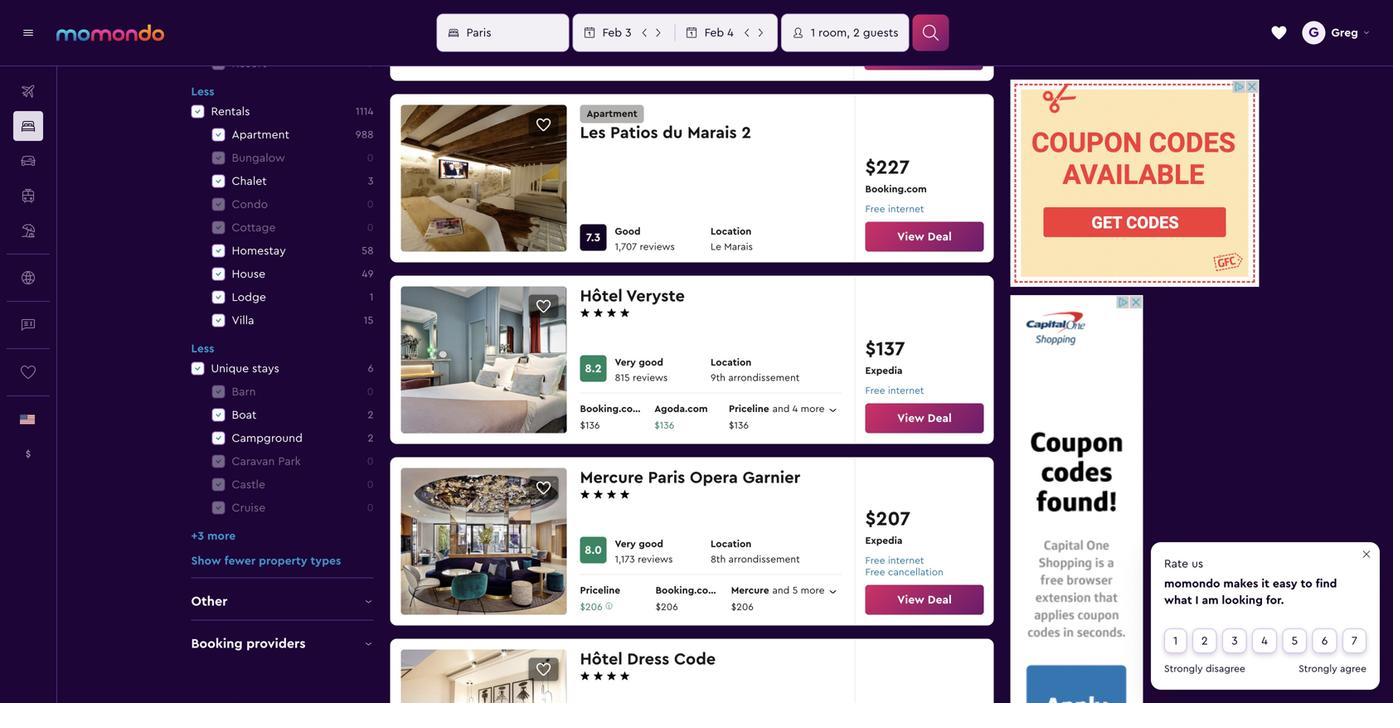 Task type: vqa. For each thing, say whether or not it's contained in the screenshot.
M corresponding to March 2024
no



Task type: locate. For each thing, give the bounding box(es) containing it.
1 vertical spatial 2 button
[[368, 431, 374, 446]]

0 vertical spatial mercure
[[580, 470, 644, 487]]

1 vertical spatial 4
[[793, 404, 798, 414]]

3 internet from the top
[[889, 556, 925, 566]]

location 8th arrondissement
[[711, 540, 800, 565]]

$136 down 8.2
[[580, 421, 600, 431]]

0 vertical spatial arrondissement
[[729, 373, 800, 383]]

deal
[[927, 49, 952, 61], [928, 231, 952, 243], [928, 413, 952, 424], [928, 594, 952, 606]]

to
[[1302, 578, 1313, 590]]

view deal
[[898, 231, 952, 243], [898, 413, 952, 424], [898, 594, 952, 606]]

1 horizontal spatial paris
[[648, 470, 686, 487]]

mercure paris opera garnier
[[580, 470, 801, 487]]

3 view deal from the top
[[898, 594, 952, 606]]

0 horizontal spatial 3
[[368, 176, 374, 187]]

1 unique stays switch from the top
[[191, 100, 374, 123]]

les patios du marais 2 image
[[401, 105, 567, 252]]

2 less button from the top
[[191, 332, 374, 357]]

marais right du
[[688, 125, 737, 141]]

location inside location 8th arrondissement
[[711, 540, 752, 550]]

type of stay region
[[191, 0, 374, 579]]

1 vertical spatial very
[[615, 540, 636, 550]]

1 vertical spatial mercure
[[732, 586, 770, 596]]

4 inside feb 4 button
[[728, 27, 734, 39]]

providers
[[247, 638, 306, 651]]

1 vertical spatial 1
[[370, 292, 374, 303]]

arrondissement for $207
[[729, 555, 800, 565]]

expedia down $207 in the bottom right of the page
[[866, 536, 903, 546]]

good inside very good 815 reviews
[[639, 358, 664, 368]]

2 arrondissement from the top
[[729, 555, 800, 565]]

$206 up dress
[[656, 603, 679, 613]]

1 horizontal spatial $206
[[656, 603, 679, 613]]

good inside very good 1,173 reviews
[[639, 540, 664, 550]]

0 vertical spatial more
[[801, 404, 825, 414]]

0 vertical spatial 3 button
[[368, 174, 374, 189]]

booking.com down 8th
[[656, 586, 718, 596]]

submit feedback about our site image
[[13, 310, 43, 340]]

1 internet from the top
[[889, 205, 925, 214]]

unique stays switch for barn
[[191, 357, 374, 380]]

and for $207
[[773, 586, 790, 596]]

$136 for booking.com $136
[[580, 421, 600, 431]]

0 horizontal spatial 5
[[793, 586, 798, 596]]

hôtel inside button
[[580, 652, 623, 668]]

les patios du marais 2 link
[[580, 123, 842, 143]]

very up 815
[[615, 358, 636, 368]]

internet
[[889, 205, 925, 214], [889, 386, 925, 396], [889, 556, 925, 566]]

view deal for $207
[[898, 594, 952, 606]]

free down $227 booking.com
[[866, 205, 886, 214]]

location 9th arrondissement
[[711, 358, 800, 383]]

7.3
[[586, 232, 601, 244]]

0 vertical spatial internet
[[889, 205, 925, 214]]

view down $137 expedia at the right of page
[[898, 413, 925, 424]]

1 button
[[370, 290, 374, 305], [1165, 629, 1188, 662]]

garnier
[[743, 470, 801, 487]]

2 and from the top
[[773, 586, 790, 596]]

1 vertical spatial 3 button
[[1223, 629, 1248, 662]]

0 horizontal spatial 1
[[370, 292, 374, 303]]

free down $207 expedia
[[866, 556, 886, 566]]

priceline
[[729, 404, 770, 414], [580, 586, 621, 596]]

0 vertical spatial priceline
[[729, 404, 770, 414]]

arrondissement inside location 8th arrondissement
[[729, 555, 800, 565]]

2 button
[[368, 408, 374, 423], [368, 431, 374, 446], [1193, 629, 1218, 662]]

4 button
[[1253, 629, 1278, 662]]

6 button up strongly agree on the right bottom
[[1313, 629, 1338, 662]]

feb 3 button
[[574, 15, 675, 51]]

49 button
[[362, 267, 374, 282]]

2 feb from the left
[[705, 27, 725, 39]]

hôtel
[[580, 288, 623, 305], [580, 652, 623, 668]]

3 button up the disagree
[[1223, 629, 1248, 662]]

1 vertical spatial internet
[[889, 386, 925, 396]]

free internet down $137 expedia at the right of page
[[866, 386, 925, 396]]

and down location 8th arrondissement
[[773, 586, 790, 596]]

free internet down $227 booking.com
[[866, 205, 925, 214]]

location for $207
[[711, 540, 752, 550]]

good right 8.0
[[639, 540, 664, 550]]

mercure down location 8th arrondissement
[[732, 586, 770, 596]]

3 location from the top
[[711, 540, 752, 550]]

2 inside button
[[1202, 636, 1209, 647]]

1 free from the top
[[866, 205, 886, 214]]

2 free from the top
[[866, 386, 886, 396]]

strongly
[[1165, 665, 1204, 675], [1299, 665, 1338, 675]]

1 expedia from the top
[[866, 366, 903, 376]]

free internet free cancellation
[[866, 556, 944, 578]]

1 view deal from the top
[[898, 231, 952, 243]]

unique stays switch up barn
[[191, 357, 374, 380]]

easy
[[1274, 578, 1298, 590]]

unique stays switch up 'bungalow'
[[191, 100, 374, 123]]

feb up |
[[705, 27, 725, 39]]

1 vertical spatial 6
[[1322, 636, 1329, 647]]

view deal for $137
[[898, 413, 952, 424]]

2 $136 from the left
[[655, 421, 675, 431]]

1 vertical spatial marais
[[725, 242, 753, 252]]

1 vertical spatial unique stays switch
[[191, 357, 374, 380]]

2 vertical spatial booking.com
[[656, 586, 718, 596]]

view down cancellation
[[898, 594, 925, 606]]

1 feb from the left
[[603, 27, 622, 39]]

1 inside "1 room, 2 guests" "button"
[[811, 27, 816, 39]]

marais
[[688, 125, 737, 141], [725, 242, 753, 252]]

mercure down booking.com $136
[[580, 470, 644, 487]]

ad button
[[715, 39, 731, 54]]

expedia inside $137 expedia
[[866, 366, 903, 376]]

2 vertical spatial view deal
[[898, 594, 952, 606]]

go to explore image
[[13, 263, 43, 293]]

cruise
[[232, 502, 266, 514]]

2 vertical spatial more
[[801, 586, 825, 596]]

4 left 5 button
[[1262, 636, 1269, 647]]

view deal down $227 booking.com
[[898, 231, 952, 243]]

1 vertical spatial reviews
[[633, 373, 668, 383]]

view
[[897, 49, 924, 61], [898, 231, 925, 243], [898, 413, 925, 424], [898, 594, 925, 606]]

0 horizontal spatial 4
[[728, 27, 734, 39]]

strongly down 5 button
[[1299, 665, 1338, 675]]

815
[[615, 373, 630, 383]]

2 location from the top
[[711, 358, 752, 368]]

lodge
[[232, 292, 266, 303]]

feb 4
[[705, 27, 734, 39]]

free internet for $227
[[866, 205, 925, 214]]

reviews inside 'good 1,707 reviews'
[[640, 242, 675, 252]]

0 horizontal spatial $136
[[580, 421, 600, 431]]

1 vertical spatial booking.com
[[580, 404, 642, 414]]

2 vertical spatial 3
[[1232, 636, 1239, 647]]

looking
[[1223, 595, 1264, 607]]

booking.com down 815
[[580, 404, 642, 414]]

1 strongly from the left
[[1165, 665, 1204, 675]]

free down $137 expedia at the right of page
[[866, 386, 886, 396]]

internet up cancellation
[[889, 556, 925, 566]]

view deal button for $227
[[866, 222, 985, 252]]

and
[[773, 404, 790, 414], [773, 586, 790, 596]]

4 down location 9th arrondissement
[[793, 404, 798, 414]]

1,707
[[615, 242, 637, 252]]

unique stays switch containing rentals
[[191, 100, 374, 123]]

view deal down cancellation
[[898, 594, 952, 606]]

6 up strongly agree on the right bottom
[[1322, 636, 1329, 647]]

location up le
[[711, 227, 752, 237]]

expedia down $137
[[866, 366, 903, 376]]

and down location 9th arrondissement
[[773, 404, 790, 414]]

arrondissement
[[729, 373, 800, 383], [729, 555, 800, 565]]

1 vertical spatial and
[[773, 586, 790, 596]]

very inside very good 1,173 reviews
[[615, 540, 636, 550]]

$206 down the mercure and 5 more
[[732, 603, 754, 613]]

5 right "4" button
[[1292, 636, 1299, 647]]

united states (english) image
[[20, 415, 35, 425]]

greg
[[1332, 27, 1359, 39]]

1 up 15 button
[[370, 292, 374, 303]]

$136 for agoda.com $136
[[655, 421, 675, 431]]

1 vertical spatial 5
[[1292, 636, 1299, 647]]

0 horizontal spatial strongly
[[1165, 665, 1204, 675]]

location inside location 9th arrondissement
[[711, 358, 752, 368]]

1 horizontal spatial $136
[[655, 421, 675, 431]]

1 less from the top
[[191, 86, 215, 97]]

0 horizontal spatial feb
[[603, 27, 622, 39]]

1 vertical spatial apartment
[[232, 129, 290, 141]]

hôtel dress code link
[[580, 650, 842, 670]]

reviews for $137
[[633, 373, 668, 383]]

1 vertical spatial free internet
[[866, 386, 925, 396]]

unique stays switch
[[191, 100, 374, 123], [191, 357, 374, 380]]

$136 down agoda.com
[[655, 421, 675, 431]]

premier
[[606, 41, 641, 51]]

$136 inside "agoda.com $136"
[[655, 421, 675, 431]]

$206 down 8.0
[[580, 603, 603, 613]]

|
[[711, 41, 715, 51]]

0 vertical spatial reviews
[[640, 242, 675, 252]]

1 button up 15 button
[[370, 290, 374, 305]]

priceline down 1,173
[[580, 586, 621, 596]]

1 arrondissement from the top
[[729, 373, 800, 383]]

2 very from the top
[[615, 540, 636, 550]]

show
[[191, 555, 221, 567]]

guests
[[864, 27, 899, 39]]

rentals
[[211, 106, 250, 117]]

7
[[1352, 636, 1358, 647]]

1 vertical spatial hôtel
[[580, 652, 623, 668]]

2 good from the top
[[639, 540, 664, 550]]

expedia for $207
[[866, 536, 903, 546]]

view deal button down $137 button
[[866, 404, 985, 434]]

0 vertical spatial 6
[[368, 363, 374, 374]]

search for packages image
[[13, 216, 43, 246]]

0 horizontal spatial 1 button
[[370, 290, 374, 305]]

2 horizontal spatial 3
[[1232, 636, 1239, 647]]

0 vertical spatial 1
[[811, 27, 816, 39]]

2 $206 from the left
[[656, 603, 679, 613]]

1 left room,
[[811, 27, 816, 39]]

expedia inside $207 expedia
[[866, 536, 903, 546]]

3
[[626, 27, 632, 39], [368, 176, 374, 187], [1232, 636, 1239, 647]]

1 vertical spatial 6 button
[[1313, 629, 1338, 662]]

hôtel inside "link"
[[580, 288, 623, 305]]

code
[[674, 652, 716, 668]]

free left cancellation
[[866, 568, 886, 578]]

1 vertical spatial 1 button
[[1165, 629, 1188, 662]]

1 $206 from the left
[[580, 603, 603, 613]]

arrondissement for $137
[[729, 373, 800, 383]]

priceline down location 9th arrondissement
[[729, 404, 770, 414]]

6 down 15 button
[[368, 363, 374, 374]]

stays
[[252, 363, 279, 374]]

very inside very good 815 reviews
[[615, 358, 636, 368]]

location up 8th
[[711, 540, 752, 550]]

view deal down $137 button
[[898, 413, 952, 424]]

1 vertical spatial 3
[[368, 176, 374, 187]]

view for $207
[[898, 594, 925, 606]]

1 location from the top
[[711, 227, 752, 237]]

reviews inside very good 1,173 reviews
[[638, 555, 673, 565]]

4 up ad at the right top of the page
[[728, 27, 734, 39]]

0 horizontal spatial 6 button
[[368, 361, 374, 376]]

0 horizontal spatial mercure
[[580, 470, 644, 487]]

1 vertical spatial location
[[711, 358, 752, 368]]

reviews right 815
[[633, 373, 668, 383]]

good for $137
[[639, 358, 664, 368]]

1 and from the top
[[773, 404, 790, 414]]

good up agoda.com
[[639, 358, 664, 368]]

2 horizontal spatial 1
[[1174, 636, 1179, 647]]

view deal button for $137
[[866, 404, 985, 434]]

search for flights image
[[13, 76, 43, 106]]

0 vertical spatial hôtel
[[580, 288, 623, 305]]

0 vertical spatial view deal
[[898, 231, 952, 243]]

apartment button
[[580, 105, 644, 123]]

1 horizontal spatial 5
[[1292, 636, 1299, 647]]

0 vertical spatial 6 button
[[368, 361, 374, 376]]

internet down $227 booking.com
[[889, 205, 925, 214]]

search for hotels image
[[13, 111, 43, 141]]

2 horizontal spatial $136
[[729, 421, 749, 431]]

arrondissement inside location 9th arrondissement
[[729, 373, 800, 383]]

$137
[[866, 339, 906, 359]]

2 unique stays switch from the top
[[191, 357, 374, 380]]

apartment up les
[[587, 109, 638, 119]]

find
[[1317, 578, 1338, 590]]

view down guests
[[897, 49, 924, 61]]

free internet for $137
[[866, 386, 925, 396]]

strongly left the disagree
[[1165, 665, 1204, 675]]

less up rentals in the left of the page
[[191, 86, 215, 97]]

hôtel left veryste
[[580, 288, 623, 305]]

1 inside type of stay region
[[370, 292, 374, 303]]

very up 1,173
[[615, 540, 636, 550]]

1 horizontal spatial mercure
[[732, 586, 770, 596]]

1 horizontal spatial priceline
[[729, 404, 770, 414]]

less up unique
[[191, 343, 215, 355]]

3 up premier on the left top of page
[[626, 27, 632, 39]]

2 free internet from the top
[[866, 386, 925, 396]]

2 horizontal spatial $206
[[732, 603, 754, 613]]

less
[[191, 86, 215, 97], [191, 343, 215, 355]]

0 horizontal spatial priceline
[[580, 586, 621, 596]]

2 horizontal spatial booking.com
[[866, 185, 927, 195]]

arrondissement up priceline and 4 more
[[729, 373, 800, 383]]

$136 down priceline and 4 more
[[729, 421, 749, 431]]

1 horizontal spatial apartment
[[587, 109, 638, 119]]

less button up 'stays'
[[191, 332, 374, 357]]

reviews right 1,173
[[638, 555, 673, 565]]

2 button for boat
[[368, 408, 374, 423]]

marais inside location le marais
[[725, 242, 753, 252]]

ad
[[718, 41, 731, 51]]

0 vertical spatial expedia
[[866, 366, 903, 376]]

1 horizontal spatial strongly
[[1299, 665, 1338, 675]]

1114
[[356, 106, 374, 117]]

2 less from the top
[[191, 343, 215, 355]]

1 vertical spatial arrondissement
[[729, 555, 800, 565]]

$137 button
[[866, 337, 985, 361]]

feb up premier on the left top of page
[[603, 27, 622, 39]]

veryste
[[627, 288, 685, 305]]

1 $136 from the left
[[580, 421, 600, 431]]

2 horizontal spatial 4
[[1262, 636, 1269, 647]]

0 horizontal spatial 3 button
[[368, 174, 374, 189]]

0 vertical spatial apartment
[[587, 109, 638, 119]]

$227 button
[[866, 156, 985, 180]]

deal for $137
[[928, 413, 952, 424]]

1 horizontal spatial 3
[[626, 27, 632, 39]]

1114 button
[[356, 104, 374, 119]]

4 free from the top
[[866, 568, 886, 578]]

arrondissement up the mercure and 5 more
[[729, 555, 800, 565]]

booking providers
[[191, 638, 306, 651]]

view deal button for $207
[[866, 585, 985, 615]]

good 1,707 reviews
[[615, 227, 675, 252]]

0 vertical spatial good
[[639, 358, 664, 368]]

marais right le
[[725, 242, 753, 252]]

0 vertical spatial and
[[773, 404, 790, 414]]

2 hôtel from the top
[[580, 652, 623, 668]]

view deal button down $227 booking.com
[[866, 222, 985, 252]]

2 vertical spatial location
[[711, 540, 752, 550]]

booking providers button
[[191, 634, 374, 654]]

1 room, 2 guests
[[811, 27, 899, 39]]

3 up the disagree
[[1232, 636, 1239, 647]]

room,
[[819, 27, 851, 39]]

hôtel left dress
[[580, 652, 623, 668]]

dialog
[[1152, 543, 1381, 690]]

ihg® premier business card logo image
[[401, 0, 567, 70]]

3 $206 from the left
[[732, 603, 754, 613]]

1 vertical spatial less button
[[191, 332, 374, 357]]

dress
[[628, 652, 670, 668]]

2 view deal from the top
[[898, 413, 952, 424]]

mercure paris opera garnier link
[[580, 468, 842, 488]]

0 vertical spatial paris
[[467, 27, 492, 39]]

0 vertical spatial 3
[[626, 27, 632, 39]]

0 vertical spatial location
[[711, 227, 752, 237]]

0 vertical spatial marais
[[688, 125, 737, 141]]

1 vertical spatial priceline
[[580, 586, 621, 596]]

6 button down 15 button
[[368, 361, 374, 376]]

search for cars image
[[13, 146, 43, 176]]

opera
[[690, 470, 738, 487]]

booking.com
[[866, 185, 927, 195], [580, 404, 642, 414], [656, 586, 718, 596]]

reviews inside very good 815 reviews
[[633, 373, 668, 383]]

trips image
[[13, 358, 43, 387]]

1 hôtel from the top
[[580, 288, 623, 305]]

$137 expedia
[[866, 339, 906, 376]]

0 horizontal spatial paris
[[467, 27, 492, 39]]

0 vertical spatial unique stays switch
[[191, 100, 374, 123]]

2 expedia from the top
[[866, 536, 903, 546]]

apartment up 'bungalow'
[[232, 129, 290, 141]]

1 up strongly disagree
[[1174, 636, 1179, 647]]

0 vertical spatial less
[[191, 86, 215, 97]]

3 button
[[368, 174, 374, 189], [1223, 629, 1248, 662]]

view deal button down cancellation
[[866, 585, 985, 615]]

0 vertical spatial free internet
[[866, 205, 925, 214]]

apartment for apartment les patios du marais 2
[[587, 109, 638, 119]]

reviews right 1,707
[[640, 242, 675, 252]]

$136 inside booking.com $136
[[580, 421, 600, 431]]

caravan
[[232, 456, 275, 467]]

1 horizontal spatial booking.com
[[656, 586, 718, 596]]

strongly for strongly disagree
[[1165, 665, 1204, 675]]

3 free from the top
[[866, 556, 886, 566]]

2 vertical spatial reviews
[[638, 555, 673, 565]]

3 down the 988
[[368, 176, 374, 187]]

mercure for mercure and 5 more
[[732, 586, 770, 596]]

2 vertical spatial 4
[[1262, 636, 1269, 647]]

location
[[711, 227, 752, 237], [711, 358, 752, 368], [711, 540, 752, 550]]

1 horizontal spatial feb
[[705, 27, 725, 39]]

1 vertical spatial expedia
[[866, 536, 903, 546]]

1 free internet from the top
[[866, 205, 925, 214]]

internet down $137 expedia at the right of page
[[889, 386, 925, 396]]

5 down location 8th arrondissement
[[793, 586, 798, 596]]

apartment inside apartment les patios du marais 2
[[587, 109, 638, 119]]

1 less button from the top
[[191, 75, 374, 100]]

1 very from the top
[[615, 358, 636, 368]]

expedia
[[866, 366, 903, 376], [866, 536, 903, 546]]

1 vertical spatial more
[[207, 530, 236, 542]]

1 good from the top
[[639, 358, 664, 368]]

3 inside type of stay region
[[368, 176, 374, 187]]

0 horizontal spatial 6
[[368, 363, 374, 374]]

deal for $207
[[928, 594, 952, 606]]

caravan park
[[232, 456, 301, 467]]

location up 9th
[[711, 358, 752, 368]]

58
[[362, 245, 374, 256]]

1 horizontal spatial 3 button
[[1223, 629, 1248, 662]]

navigation menu image
[[20, 24, 37, 41]]

booking.com down $227
[[866, 185, 927, 195]]

advertisement element
[[1011, 80, 1260, 287], [1011, 295, 1144, 704], [216, 677, 349, 704]]

2 strongly from the left
[[1299, 665, 1338, 675]]

3 button down the 988
[[368, 174, 374, 189]]

1 vertical spatial good
[[639, 540, 664, 550]]

view down $227 booking.com
[[898, 231, 925, 243]]

du
[[663, 125, 683, 141]]

2 internet from the top
[[889, 386, 925, 396]]

0 horizontal spatial booking.com
[[580, 404, 642, 414]]

very for $137
[[615, 358, 636, 368]]

2 vertical spatial internet
[[889, 556, 925, 566]]

unique stays switch containing unique stays
[[191, 357, 374, 380]]

apartment inside type of stay region
[[232, 129, 290, 141]]

2 vertical spatial 2 button
[[1193, 629, 1218, 662]]

less button down resort
[[191, 75, 374, 100]]

1 button up strongly disagree
[[1165, 629, 1188, 662]]



Task type: describe. For each thing, give the bounding box(es) containing it.
0 vertical spatial 5
[[793, 586, 798, 596]]

agoda.com $136
[[655, 404, 708, 431]]

feb for feb 4
[[705, 27, 725, 39]]

less for second "less" button from the top of the type of stay region
[[191, 343, 215, 355]]

2 button for campground
[[368, 431, 374, 446]]

momondo
[[1165, 578, 1221, 590]]

booking.com $136
[[580, 404, 642, 431]]

less for first "less" button from the top
[[191, 86, 215, 97]]

3 $136 from the left
[[729, 421, 749, 431]]

card
[[686, 41, 708, 51]]

6 inside type of stay region
[[368, 363, 374, 374]]

other
[[191, 595, 228, 608]]

hôtel dress code
[[580, 652, 716, 668]]

resort
[[232, 58, 267, 69]]

9th
[[711, 373, 726, 383]]

g
[[1309, 26, 1320, 40]]

feb 4 button
[[676, 15, 777, 51]]

8.0
[[585, 545, 602, 556]]

location inside location le marais
[[711, 227, 752, 237]]

dialog containing rate us
[[1152, 543, 1381, 690]]

agoda.com
[[655, 404, 708, 414]]

patios
[[611, 125, 658, 141]]

hôtel veryste image
[[401, 287, 567, 434]]

apartment les patios du marais 2
[[580, 109, 752, 141]]

+3
[[191, 530, 204, 542]]

rate
[[1165, 558, 1189, 570]]

hôtel for hôtel veryste
[[580, 288, 623, 305]]

$227 booking.com
[[866, 158, 927, 195]]

rate us momondo makes it easy to find what i am looking for.
[[1165, 558, 1338, 607]]

bungalow
[[232, 152, 285, 164]]

+3 more button
[[191, 520, 374, 545]]

view deal button down guests
[[865, 40, 984, 70]]

priceline for priceline and 4 more
[[729, 404, 770, 414]]

reviews for $207
[[638, 555, 673, 565]]

1 horizontal spatial 6 button
[[1313, 629, 1338, 662]]

$206 inside booking.com $206
[[656, 603, 679, 613]]

mercure paris opera garnier image
[[401, 468, 567, 615]]

1 vertical spatial paris
[[648, 470, 686, 487]]

very for $207
[[615, 540, 636, 550]]

$227
[[866, 158, 910, 178]]

7 button
[[1343, 629, 1367, 662]]

$
[[26, 450, 31, 460]]

49
[[362, 269, 374, 279]]

strongly for strongly agree
[[1299, 665, 1338, 675]]

1 horizontal spatial 1 button
[[1165, 629, 1188, 662]]

hôtel veryste
[[580, 288, 685, 305]]

3 button inside type of stay region
[[368, 174, 374, 189]]

very good 815 reviews
[[615, 358, 668, 383]]

hôtel dress code button
[[567, 640, 855, 704]]

view deal for $227
[[898, 231, 952, 243]]

les
[[580, 125, 606, 141]]

paris inside button
[[467, 27, 492, 39]]

show fewer property types
[[191, 555, 341, 567]]

feb for feb 3
[[603, 27, 622, 39]]

view for $227
[[898, 231, 925, 243]]

1,173
[[615, 555, 635, 565]]

2 vertical spatial 1
[[1174, 636, 1179, 647]]

view inside ihg® premier business card | ad view deal
[[897, 49, 924, 61]]

priceline for priceline
[[580, 586, 621, 596]]

strongly agree
[[1299, 665, 1367, 675]]

0 vertical spatial booking.com
[[866, 185, 927, 195]]

unique
[[211, 363, 249, 374]]

us
[[1192, 558, 1204, 570]]

business
[[644, 41, 683, 51]]

5 inside 5 button
[[1292, 636, 1299, 647]]

booking.com for booking.com $136
[[580, 404, 642, 414]]

apartment for apartment
[[232, 129, 290, 141]]

internet inside free internet free cancellation
[[889, 556, 925, 566]]

internet for $227
[[889, 205, 925, 214]]

deal for $227
[[928, 231, 952, 243]]

4 inside "4" button
[[1262, 636, 1269, 647]]

booking
[[191, 638, 243, 651]]

1 room, 2 guests button
[[781, 14, 910, 52]]

le
[[711, 242, 722, 252]]

58 button
[[362, 243, 374, 258]]

booking.com for booking.com $206
[[656, 586, 718, 596]]

chalet
[[232, 175, 267, 187]]

$207 expedia
[[866, 509, 911, 546]]

search for trains image
[[13, 181, 43, 211]]

more for $137
[[801, 404, 825, 414]]

good
[[615, 227, 641, 237]]

boat
[[232, 409, 257, 421]]

booking.com $206
[[656, 586, 718, 613]]

hôtel for hôtel dress code
[[580, 652, 623, 668]]

location for $137
[[711, 358, 752, 368]]

internet for $137
[[889, 386, 925, 396]]

priceline and 4 more
[[729, 404, 825, 414]]

more inside button
[[207, 530, 236, 542]]

agree
[[1341, 665, 1367, 675]]

3 button inside dialog
[[1223, 629, 1248, 662]]

view for $137
[[898, 413, 925, 424]]

3 inside button
[[1232, 636, 1239, 647]]

2 inside apartment les patios du marais 2
[[742, 125, 752, 141]]

disagree
[[1206, 665, 1246, 675]]

location le marais
[[711, 227, 753, 252]]

and for $137
[[773, 404, 790, 414]]

$207
[[866, 509, 911, 529]]

mercure and 5 more
[[732, 586, 825, 596]]

am
[[1203, 595, 1219, 607]]

castle
[[232, 479, 265, 491]]

expedia for $137
[[866, 366, 903, 376]]

hôtel veryste link
[[580, 287, 842, 307]]

show fewer property types button
[[191, 545, 374, 569]]

+3 more
[[191, 530, 236, 542]]

paris button
[[437, 14, 570, 52]]

mercure for mercure paris opera garnier
[[580, 470, 644, 487]]

open trips drawer image
[[1272, 24, 1288, 41]]

villa
[[232, 315, 254, 326]]

what
[[1165, 595, 1193, 607]]

8.2
[[585, 363, 602, 375]]

for.
[[1267, 595, 1285, 607]]

1 horizontal spatial 6
[[1322, 636, 1329, 647]]

1 horizontal spatial 4
[[793, 404, 798, 414]]

campground
[[232, 433, 303, 444]]

other button
[[191, 592, 374, 612]]

park
[[278, 456, 301, 467]]

$ button
[[7, 438, 50, 471]]

deal inside ihg® premier business card | ad view deal
[[927, 49, 952, 61]]

more for $207
[[801, 586, 825, 596]]

3 inside button
[[626, 27, 632, 39]]

unique stays switch for apartment
[[191, 100, 374, 123]]

988
[[356, 129, 374, 140]]

feb 3
[[603, 27, 632, 39]]

0 vertical spatial 1 button
[[370, 290, 374, 305]]

5 button
[[1283, 629, 1308, 662]]

types
[[311, 555, 341, 567]]

condo
[[232, 199, 268, 210]]

2 inside "button"
[[854, 27, 860, 39]]

marais inside apartment les patios du marais 2
[[688, 125, 737, 141]]

$207 button
[[866, 507, 985, 531]]

cancellation
[[889, 568, 944, 578]]

good for $207
[[639, 540, 664, 550]]

988 button
[[356, 127, 374, 142]]

i
[[1196, 595, 1199, 607]]



